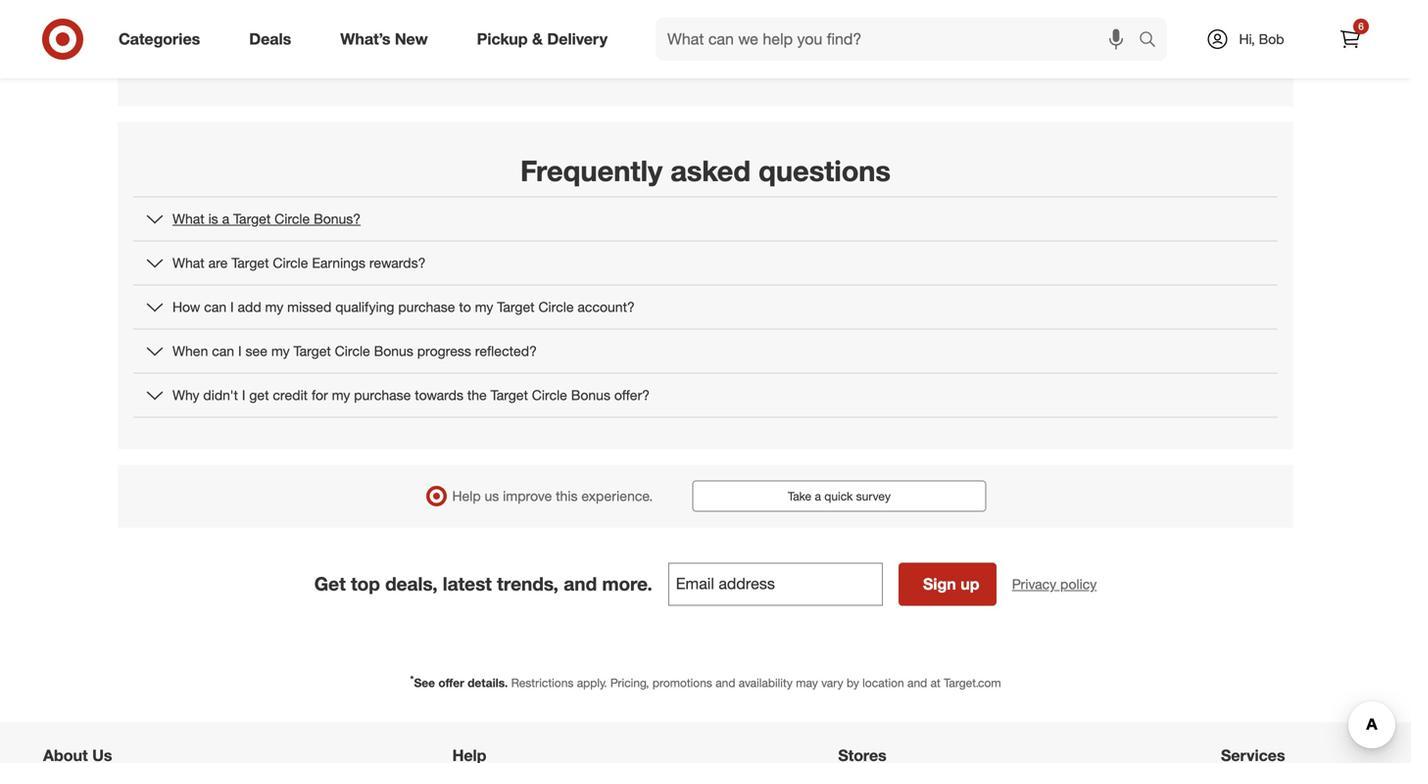 Task type: describe. For each thing, give the bounding box(es) containing it.
apply
[[962, 0, 995, 10]]

can for you
[[936, 0, 958, 10]]

delivery
[[547, 29, 608, 49]]

what for what are target circle earnings rewards?
[[173, 254, 205, 272]]

add inside dropdown button
[[238, 299, 261, 316]]

* see offer details. restrictions apply. pricing, promotions and availability may vary by location and at target.com
[[410, 674, 1001, 691]]

bonus inside dropdown button
[[374, 343, 414, 360]]

what is a target circle bonus? button
[[133, 198, 1278, 241]]

can for how
[[204, 299, 227, 316]]

circle left account? on the top left
[[539, 299, 574, 316]]

didn't
[[203, 387, 238, 404]]

search
[[1130, 31, 1177, 51]]

deals
[[249, 29, 291, 49]]

a inside the what is a target circle bonus? "dropdown button"
[[222, 210, 229, 227]]

categories link
[[102, 18, 225, 61]]

search button
[[1130, 18, 1177, 65]]

6
[[1359, 20, 1364, 32]]

add inside you can apply them on your next purchase or let it add up for more savings later.
[[1221, 0, 1245, 10]]

reflected?
[[475, 343, 537, 360]]

hi, bob
[[1240, 30, 1285, 48]]

take
[[788, 489, 812, 504]]

missed
[[287, 299, 332, 316]]

purchase for my
[[354, 387, 411, 404]]

a inside take a quick survey button
[[815, 489, 821, 504]]

privacy policy
[[1012, 576, 1097, 593]]

up inside 'sign up' button
[[961, 575, 980, 594]]

for inside you can apply them on your next purchase or let it add up for more savings later.
[[1019, 13, 1036, 30]]

apply.
[[577, 676, 607, 691]]

may
[[796, 676, 818, 691]]

improve
[[503, 488, 552, 505]]

quick
[[825, 489, 853, 504]]

pickup & delivery
[[477, 29, 608, 49]]

top
[[351, 573, 380, 596]]

progress
[[417, 343, 471, 360]]

target right are
[[232, 254, 269, 272]]

*
[[410, 674, 414, 686]]

pickup & delivery link
[[460, 18, 632, 61]]

when
[[173, 343, 208, 360]]

experience.
[[582, 488, 653, 505]]

target inside "dropdown button"
[[491, 387, 528, 404]]

help
[[452, 488, 481, 505]]

what is a target circle bonus?
[[173, 210, 361, 227]]

target inside "dropdown button"
[[233, 210, 271, 227]]

next
[[1084, 0, 1110, 10]]

you
[[707, 13, 729, 30]]

take a quick survey
[[788, 489, 891, 504]]

more.
[[602, 573, 653, 596]]

target inside dropdown button
[[294, 343, 331, 360]]

earnings inside dropdown button
[[312, 254, 366, 272]]

asked
[[671, 153, 751, 188]]

when can i see my target circle bonus progress reflected?
[[173, 343, 537, 360]]

more
[[1040, 13, 1071, 30]]

frequently
[[521, 153, 663, 188]]

get
[[314, 573, 346, 596]]

them
[[999, 0, 1030, 10]]

availability
[[739, 676, 793, 691]]

circle inside dropdown button
[[335, 343, 370, 360]]

i for see
[[238, 343, 242, 360]]

purchase for qualifying
[[398, 299, 455, 316]]

deals link
[[233, 18, 316, 61]]

help us improve this experience.
[[452, 488, 653, 505]]

for inside check for your available target circle earnings & choose how you redeem.
[[600, 0, 617, 10]]

by
[[847, 676, 860, 691]]

take a quick survey button
[[693, 481, 987, 512]]

why didn't i get credit for my purchase towards the target circle bonus offer? button
[[133, 374, 1278, 417]]

What can we help you find? suggestions appear below search field
[[656, 18, 1144, 61]]

0 horizontal spatial and
[[564, 573, 597, 596]]

choose
[[628, 13, 674, 30]]

1 vertical spatial &
[[532, 29, 543, 49]]

pickup
[[477, 29, 528, 49]]

on
[[1034, 0, 1050, 10]]

later.
[[1125, 13, 1154, 30]]

vary
[[822, 676, 844, 691]]

when can i see my target circle bonus progress reflected? button
[[133, 330, 1278, 373]]

get top deals, latest trends, and more.
[[314, 573, 653, 596]]

sign
[[923, 575, 957, 594]]

categories
[[119, 29, 200, 49]]

trends,
[[497, 573, 559, 596]]

qualifying
[[335, 299, 395, 316]]

& inside check for your available target circle earnings & choose how you redeem.
[[846, 0, 855, 10]]

my inside when can i see my target circle bonus progress reflected? dropdown button
[[271, 343, 290, 360]]

circle up missed
[[273, 254, 308, 272]]

policy
[[1061, 576, 1097, 593]]

what's new
[[340, 29, 428, 49]]

or
[[1175, 0, 1187, 10]]



Task type: vqa. For each thing, say whether or not it's contained in the screenshot.
Brand
no



Task type: locate. For each thing, give the bounding box(es) containing it.
the
[[467, 387, 487, 404]]

sign up button
[[899, 563, 997, 606]]

purchase for next
[[1114, 0, 1171, 10]]

1 vertical spatial earnings
[[312, 254, 366, 272]]

bob
[[1259, 30, 1285, 48]]

bonus down how can i add my missed qualifying purchase to my target circle account?
[[374, 343, 414, 360]]

towards
[[415, 387, 464, 404]]

are
[[208, 254, 228, 272]]

pricing,
[[611, 676, 649, 691]]

details.
[[468, 676, 508, 691]]

circle inside check for your available target circle earnings & choose how you redeem.
[[749, 0, 785, 10]]

i inside "dropdown button"
[[242, 387, 246, 404]]

your up choose
[[621, 0, 647, 10]]

0 vertical spatial a
[[222, 210, 229, 227]]

2 vertical spatial can
[[212, 343, 234, 360]]

earnings
[[789, 0, 842, 10], [312, 254, 366, 272]]

1 vertical spatial bonus
[[571, 387, 611, 404]]

earnings up 'what can we help you find? suggestions appear below' search box
[[789, 0, 842, 10]]

for inside "dropdown button"
[[312, 387, 328, 404]]

0 vertical spatial can
[[936, 0, 958, 10]]

None text field
[[668, 563, 883, 606]]

1 vertical spatial purchase
[[398, 299, 455, 316]]

your inside you can apply them on your next purchase or let it add up for more savings later.
[[1054, 0, 1080, 10]]

offer
[[439, 676, 464, 691]]

purchase
[[1114, 0, 1171, 10], [398, 299, 455, 316], [354, 387, 411, 404]]

what are target circle earnings rewards?
[[173, 254, 426, 272]]

offer?
[[614, 387, 650, 404]]

my right to
[[475, 299, 493, 316]]

circle up redeem.
[[749, 0, 785, 10]]

privacy
[[1012, 576, 1057, 593]]

1 vertical spatial up
[[961, 575, 980, 594]]

2 what from the top
[[173, 254, 205, 272]]

account?
[[578, 299, 635, 316]]

my
[[265, 299, 284, 316], [475, 299, 493, 316], [271, 343, 290, 360], [332, 387, 350, 404]]

add up see
[[238, 299, 261, 316]]

privacy policy link
[[1012, 575, 1097, 595]]

&
[[846, 0, 855, 10], [532, 29, 543, 49]]

bonus
[[374, 343, 414, 360], [571, 387, 611, 404]]

your up more
[[1054, 0, 1080, 10]]

0 vertical spatial &
[[846, 0, 855, 10]]

and left availability
[[716, 676, 736, 691]]

what inside the what are target circle earnings rewards? dropdown button
[[173, 254, 205, 272]]

0 vertical spatial up
[[1000, 13, 1016, 30]]

why
[[173, 387, 200, 404]]

for right check
[[600, 0, 617, 10]]

1 horizontal spatial &
[[846, 0, 855, 10]]

2 horizontal spatial and
[[908, 676, 928, 691]]

up right sign
[[961, 575, 980, 594]]

your inside check for your available target circle earnings & choose how you redeem.
[[621, 0, 647, 10]]

and left at
[[908, 676, 928, 691]]

i left get
[[242, 387, 246, 404]]

questions
[[759, 153, 891, 188]]

circle down qualifying
[[335, 343, 370, 360]]

how
[[677, 13, 703, 30]]

how can i add my missed qualifying purchase to my target circle account? button
[[133, 286, 1278, 329]]

savings
[[1075, 13, 1121, 30]]

circle inside "dropdown button"
[[275, 210, 310, 227]]

can right how
[[204, 299, 227, 316]]

location
[[863, 676, 905, 691]]

1 horizontal spatial for
[[600, 0, 617, 10]]

i for get
[[242, 387, 246, 404]]

my left missed
[[265, 299, 284, 316]]

0 horizontal spatial bonus
[[374, 343, 414, 360]]

add
[[1221, 0, 1245, 10], [238, 299, 261, 316]]

0 vertical spatial i
[[230, 299, 234, 316]]

credit
[[273, 387, 308, 404]]

purchase left to
[[398, 299, 455, 316]]

0 vertical spatial add
[[1221, 0, 1245, 10]]

circle
[[749, 0, 785, 10], [275, 210, 310, 227], [273, 254, 308, 272], [539, 299, 574, 316], [335, 343, 370, 360], [532, 387, 567, 404]]

what for what is a target circle bonus?
[[173, 210, 205, 227]]

1 vertical spatial a
[[815, 489, 821, 504]]

1 horizontal spatial earnings
[[789, 0, 842, 10]]

2 vertical spatial for
[[312, 387, 328, 404]]

2 vertical spatial i
[[242, 387, 246, 404]]

up inside you can apply them on your next purchase or let it add up for more savings later.
[[1000, 13, 1016, 30]]

up down the them at the top
[[1000, 13, 1016, 30]]

what inside the what is a target circle bonus? "dropdown button"
[[173, 210, 205, 227]]

0 horizontal spatial &
[[532, 29, 543, 49]]

& right pickup
[[532, 29, 543, 49]]

bonus?
[[314, 210, 361, 227]]

1 vertical spatial can
[[204, 299, 227, 316]]

a
[[222, 210, 229, 227], [815, 489, 821, 504]]

can inside dropdown button
[[204, 299, 227, 316]]

circle up what are target circle earnings rewards?
[[275, 210, 310, 227]]

let
[[1191, 0, 1206, 10]]

0 vertical spatial bonus
[[374, 343, 414, 360]]

at
[[931, 676, 941, 691]]

how can i add my missed qualifying purchase to my target circle account?
[[173, 299, 635, 316]]

see
[[414, 676, 435, 691]]

frequently asked questions
[[521, 153, 891, 188]]

1 vertical spatial i
[[238, 343, 242, 360]]

i inside dropdown button
[[238, 343, 242, 360]]

a right is
[[222, 210, 229, 227]]

what's new link
[[324, 18, 453, 61]]

0 vertical spatial what
[[173, 210, 205, 227]]

1 horizontal spatial your
[[1054, 0, 1080, 10]]

circle down reflected? on the left top
[[532, 387, 567, 404]]

bonus inside "dropdown button"
[[571, 387, 611, 404]]

0 vertical spatial for
[[600, 0, 617, 10]]

check
[[557, 0, 597, 10]]

promotions
[[653, 676, 713, 691]]

1 vertical spatial what
[[173, 254, 205, 272]]

1 horizontal spatial and
[[716, 676, 736, 691]]

add right it
[[1221, 0, 1245, 10]]

0 horizontal spatial for
[[312, 387, 328, 404]]

purchase down when can i see my target circle bonus progress reflected?
[[354, 387, 411, 404]]

rewards?
[[369, 254, 426, 272]]

purchase inside you can apply them on your next purchase or let it add up for more savings later.
[[1114, 0, 1171, 10]]

is
[[208, 210, 218, 227]]

0 horizontal spatial add
[[238, 299, 261, 316]]

1 horizontal spatial a
[[815, 489, 821, 504]]

a right take
[[815, 489, 821, 504]]

1 your from the left
[[621, 0, 647, 10]]

earnings down "bonus?"
[[312, 254, 366, 272]]

1 what from the top
[[173, 210, 205, 227]]

for
[[600, 0, 617, 10], [1019, 13, 1036, 30], [312, 387, 328, 404]]

purchase up later. on the right of page
[[1114, 0, 1171, 10]]

1 horizontal spatial up
[[1000, 13, 1016, 30]]

available
[[651, 0, 704, 10]]

1 vertical spatial add
[[238, 299, 261, 316]]

0 vertical spatial purchase
[[1114, 0, 1171, 10]]

restrictions
[[511, 676, 574, 691]]

target up you
[[708, 0, 746, 10]]

you
[[909, 0, 932, 10]]

i left see
[[238, 343, 242, 360]]

i inside dropdown button
[[230, 299, 234, 316]]

earnings inside check for your available target circle earnings & choose how you redeem.
[[789, 0, 842, 10]]

for right credit at the left bottom of page
[[312, 387, 328, 404]]

what's
[[340, 29, 391, 49]]

us
[[485, 488, 499, 505]]

target inside check for your available target circle earnings & choose how you redeem.
[[708, 0, 746, 10]]

1 horizontal spatial bonus
[[571, 387, 611, 404]]

0 horizontal spatial up
[[961, 575, 980, 594]]

target right the
[[491, 387, 528, 404]]

purchase inside "dropdown button"
[[354, 387, 411, 404]]

circle inside "dropdown button"
[[532, 387, 567, 404]]

target right is
[[233, 210, 271, 227]]

for down the them at the top
[[1019, 13, 1036, 30]]

to
[[459, 299, 471, 316]]

this
[[556, 488, 578, 505]]

2 vertical spatial purchase
[[354, 387, 411, 404]]

my inside why didn't i get credit for my purchase towards the target circle bonus offer? "dropdown button"
[[332, 387, 350, 404]]

1 horizontal spatial add
[[1221, 0, 1245, 10]]

can inside you can apply them on your next purchase or let it add up for more savings later.
[[936, 0, 958, 10]]

0 horizontal spatial a
[[222, 210, 229, 227]]

target down missed
[[294, 343, 331, 360]]

get
[[249, 387, 269, 404]]

new
[[395, 29, 428, 49]]

what left are
[[173, 254, 205, 272]]

0 horizontal spatial your
[[621, 0, 647, 10]]

and left more.
[[564, 573, 597, 596]]

up
[[1000, 13, 1016, 30], [961, 575, 980, 594]]

2 horizontal spatial for
[[1019, 13, 1036, 30]]

can inside dropdown button
[[212, 343, 234, 360]]

my down when can i see my target circle bonus progress reflected?
[[332, 387, 350, 404]]

deals,
[[385, 573, 438, 596]]

redeem.
[[733, 13, 783, 30]]

can right when
[[212, 343, 234, 360]]

2 your from the left
[[1054, 0, 1080, 10]]

target up reflected? on the left top
[[497, 299, 535, 316]]

why didn't i get credit for my purchase towards the target circle bonus offer?
[[173, 387, 650, 404]]

1 vertical spatial for
[[1019, 13, 1036, 30]]

0 horizontal spatial earnings
[[312, 254, 366, 272]]

latest
[[443, 573, 492, 596]]

6 link
[[1329, 18, 1372, 61]]

how
[[173, 299, 200, 316]]

you can apply them on your next purchase or let it add up for more savings later.
[[909, 0, 1245, 30]]

target.com
[[944, 676, 1001, 691]]

i right how
[[230, 299, 234, 316]]

i for add
[[230, 299, 234, 316]]

can right you
[[936, 0, 958, 10]]

bonus left offer?
[[571, 387, 611, 404]]

survey
[[856, 489, 891, 504]]

target
[[708, 0, 746, 10], [233, 210, 271, 227], [232, 254, 269, 272], [497, 299, 535, 316], [294, 343, 331, 360], [491, 387, 528, 404]]

check for your available target circle earnings & choose how you redeem.
[[557, 0, 855, 30]]

& up 'what can we help you find? suggestions appear below' search box
[[846, 0, 855, 10]]

your
[[621, 0, 647, 10], [1054, 0, 1080, 10]]

hi,
[[1240, 30, 1255, 48]]

0 vertical spatial earnings
[[789, 0, 842, 10]]

my right see
[[271, 343, 290, 360]]

can for when
[[212, 343, 234, 360]]

what left is
[[173, 210, 205, 227]]

purchase inside dropdown button
[[398, 299, 455, 316]]

sign up
[[923, 575, 980, 594]]

can
[[936, 0, 958, 10], [204, 299, 227, 316], [212, 343, 234, 360]]

it
[[1210, 0, 1217, 10]]



